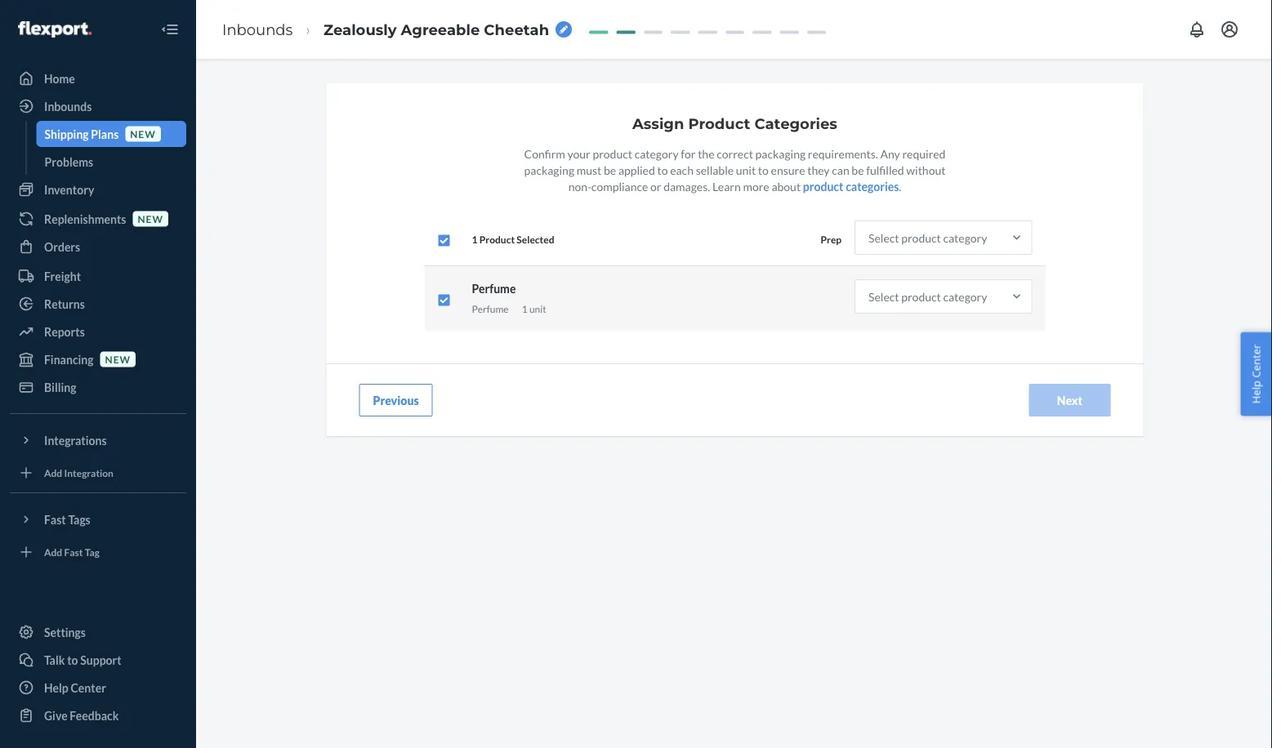 Task type: vqa. For each thing, say whether or not it's contained in the screenshot.
problem
no



Task type: locate. For each thing, give the bounding box(es) containing it.
packaging up 'ensure'
[[756, 147, 806, 160]]

0 horizontal spatial to
[[67, 654, 78, 668]]

your
[[568, 147, 591, 160]]

0 vertical spatial category
[[635, 147, 679, 160]]

1 right check square image
[[472, 234, 478, 245]]

1 horizontal spatial help center
[[1250, 345, 1264, 404]]

next button
[[1030, 384, 1111, 417]]

unit right perfume perfume
[[530, 303, 547, 315]]

0 horizontal spatial help
[[44, 681, 68, 695]]

1 vertical spatial category
[[944, 231, 988, 245]]

product
[[689, 115, 751, 133], [480, 234, 515, 245]]

or
[[651, 179, 662, 193]]

2 vertical spatial new
[[105, 354, 131, 365]]

2 perfume from the top
[[472, 303, 509, 315]]

add left integration
[[44, 467, 62, 479]]

product up the the
[[689, 115, 751, 133]]

be
[[604, 163, 617, 177], [852, 163, 865, 177]]

add down fast tags
[[44, 546, 62, 558]]

0 horizontal spatial help center
[[44, 681, 106, 695]]

inventory link
[[10, 177, 186, 203]]

0 vertical spatial new
[[130, 128, 156, 140]]

1 horizontal spatial inbounds link
[[222, 20, 293, 38]]

1 vertical spatial select product category
[[869, 290, 988, 304]]

to right talk
[[67, 654, 78, 668]]

0 vertical spatial center
[[1250, 345, 1264, 378]]

1 horizontal spatial center
[[1250, 345, 1264, 378]]

1 vertical spatial new
[[138, 213, 163, 225]]

inbounds
[[222, 20, 293, 38], [44, 99, 92, 113]]

home
[[44, 72, 75, 85]]

financing
[[44, 353, 94, 367]]

0 horizontal spatial inbounds
[[44, 99, 92, 113]]

product categories button
[[803, 178, 900, 194]]

new for replenishments
[[138, 213, 163, 225]]

1
[[472, 234, 478, 245], [522, 303, 528, 315]]

be right can
[[852, 163, 865, 177]]

new down the "reports" link
[[105, 354, 131, 365]]

product for assign
[[689, 115, 751, 133]]

unit
[[736, 163, 756, 177], [530, 303, 547, 315]]

integrations button
[[10, 428, 186, 454]]

select
[[869, 231, 900, 245], [869, 290, 900, 304]]

1 horizontal spatial help
[[1250, 381, 1264, 404]]

check square image
[[438, 234, 451, 247]]

1 horizontal spatial unit
[[736, 163, 756, 177]]

learn
[[713, 179, 741, 193]]

inbounds link inside the 'breadcrumbs' navigation
[[222, 20, 293, 38]]

fast tags button
[[10, 507, 186, 533]]

0 vertical spatial 1
[[472, 234, 478, 245]]

new for financing
[[105, 354, 131, 365]]

must
[[577, 163, 602, 177]]

1 add from the top
[[44, 467, 62, 479]]

settings
[[44, 626, 86, 640]]

1 unit
[[522, 303, 547, 315]]

1 vertical spatial center
[[71, 681, 106, 695]]

2 add from the top
[[44, 546, 62, 558]]

unit inside confirm your product category for the correct packaging requirements. any required packaging must be applied to each sellable unit to ensure they can be fulfilled without non-compliance or damages. learn more about
[[736, 163, 756, 177]]

1 horizontal spatial product
[[689, 115, 751, 133]]

to up more on the right of the page
[[759, 163, 769, 177]]

tag
[[85, 546, 100, 558]]

cheetah
[[484, 20, 549, 38]]

2 select from the top
[[869, 290, 900, 304]]

1 horizontal spatial be
[[852, 163, 865, 177]]

1 vertical spatial perfume
[[472, 303, 509, 315]]

billing link
[[10, 374, 186, 401]]

about
[[772, 179, 801, 193]]

1 vertical spatial help
[[44, 681, 68, 695]]

add
[[44, 467, 62, 479], [44, 546, 62, 558]]

plans
[[91, 127, 119, 141]]

each
[[671, 163, 694, 177]]

add integration
[[44, 467, 114, 479]]

0 vertical spatial add
[[44, 467, 62, 479]]

settings link
[[10, 620, 186, 646]]

ensure
[[771, 163, 806, 177]]

select product category
[[869, 231, 988, 245], [869, 290, 988, 304]]

give
[[44, 709, 68, 723]]

1 vertical spatial packaging
[[524, 163, 575, 177]]

give feedback button
[[10, 703, 186, 729]]

1 product selected
[[472, 234, 555, 245]]

0 vertical spatial unit
[[736, 163, 756, 177]]

more
[[743, 179, 770, 193]]

freight link
[[10, 263, 186, 289]]

0 horizontal spatial product
[[480, 234, 515, 245]]

1 vertical spatial add
[[44, 546, 62, 558]]

categories
[[846, 179, 900, 193]]

add inside add fast tag link
[[44, 546, 62, 558]]

selected
[[517, 234, 555, 245]]

the
[[698, 147, 715, 160]]

0 horizontal spatial be
[[604, 163, 617, 177]]

perfume
[[472, 282, 516, 296], [472, 303, 509, 315]]

open account menu image
[[1221, 20, 1240, 39]]

add inside add integration link
[[44, 467, 62, 479]]

0 vertical spatial select
[[869, 231, 900, 245]]

reports link
[[10, 319, 186, 345]]

1 select from the top
[[869, 231, 900, 245]]

1 right perfume perfume
[[522, 303, 528, 315]]

0 vertical spatial fast
[[44, 513, 66, 527]]

2 vertical spatial category
[[944, 290, 988, 304]]

reports
[[44, 325, 85, 339]]

packaging down confirm
[[524, 163, 575, 177]]

0 vertical spatial perfume
[[472, 282, 516, 296]]

tags
[[68, 513, 91, 527]]

fast left 'tag'
[[64, 546, 83, 558]]

can
[[832, 163, 850, 177]]

2 horizontal spatial to
[[759, 163, 769, 177]]

requirements.
[[808, 147, 879, 160]]

integration
[[64, 467, 114, 479]]

categories
[[755, 115, 838, 133]]

orders
[[44, 240, 80, 254]]

perfume left 1 unit
[[472, 303, 509, 315]]

0 vertical spatial help center
[[1250, 345, 1264, 404]]

product left selected
[[480, 234, 515, 245]]

1 for 1 product selected
[[472, 234, 478, 245]]

they
[[808, 163, 830, 177]]

2 select product category from the top
[[869, 290, 988, 304]]

integrations
[[44, 434, 107, 448]]

be up compliance
[[604, 163, 617, 177]]

center inside button
[[1250, 345, 1264, 378]]

fast inside dropdown button
[[44, 513, 66, 527]]

0 horizontal spatial unit
[[530, 303, 547, 315]]

pencil alt image
[[560, 26, 568, 34]]

help center
[[1250, 345, 1264, 404], [44, 681, 106, 695]]

new right plans
[[130, 128, 156, 140]]

to up or
[[658, 163, 668, 177]]

problems
[[45, 155, 93, 169]]

0 vertical spatial inbounds
[[222, 20, 293, 38]]

0 horizontal spatial 1
[[472, 234, 478, 245]]

1 vertical spatial select
[[869, 290, 900, 304]]

help center button
[[1241, 332, 1273, 416]]

1 vertical spatial 1
[[522, 303, 528, 315]]

inventory
[[44, 183, 94, 197]]

fast left tags
[[44, 513, 66, 527]]

product categories .
[[803, 179, 902, 193]]

1 horizontal spatial inbounds
[[222, 20, 293, 38]]

packaging
[[756, 147, 806, 160], [524, 163, 575, 177]]

without
[[907, 163, 946, 177]]

1 vertical spatial help center
[[44, 681, 106, 695]]

unit up more on the right of the page
[[736, 163, 756, 177]]

prep
[[821, 234, 842, 245]]

category
[[635, 147, 679, 160], [944, 231, 988, 245], [944, 290, 988, 304]]

feedback
[[70, 709, 119, 723]]

home link
[[10, 65, 186, 92]]

to
[[658, 163, 668, 177], [759, 163, 769, 177], [67, 654, 78, 668]]

flexport logo image
[[18, 21, 91, 38]]

1 horizontal spatial 1
[[522, 303, 528, 315]]

help center inside button
[[1250, 345, 1264, 404]]

help
[[1250, 381, 1264, 404], [44, 681, 68, 695]]

new up orders link
[[138, 213, 163, 225]]

0 vertical spatial packaging
[[756, 147, 806, 160]]

compliance
[[592, 179, 649, 193]]

0 vertical spatial product
[[689, 115, 751, 133]]

0 vertical spatial help
[[1250, 381, 1264, 404]]

0 vertical spatial inbounds link
[[222, 20, 293, 38]]

center
[[1250, 345, 1264, 378], [71, 681, 106, 695]]

fulfilled
[[867, 163, 905, 177]]

add fast tag
[[44, 546, 100, 558]]

inbounds inside the 'breadcrumbs' navigation
[[222, 20, 293, 38]]

1 vertical spatial inbounds link
[[10, 93, 186, 119]]

1 vertical spatial product
[[480, 234, 515, 245]]

inbounds link
[[222, 20, 293, 38], [10, 93, 186, 119]]

new
[[130, 128, 156, 140], [138, 213, 163, 225], [105, 354, 131, 365]]

perfume right check square icon
[[472, 282, 516, 296]]

1 vertical spatial unit
[[530, 303, 547, 315]]

product
[[593, 147, 633, 160], [803, 179, 844, 193], [902, 231, 942, 245], [902, 290, 942, 304]]

fast tags
[[44, 513, 91, 527]]

0 vertical spatial select product category
[[869, 231, 988, 245]]



Task type: describe. For each thing, give the bounding box(es) containing it.
0 horizontal spatial center
[[71, 681, 106, 695]]

zealously
[[324, 20, 397, 38]]

orders link
[[10, 234, 186, 260]]

damages.
[[664, 179, 711, 193]]

billing
[[44, 381, 76, 394]]

open notifications image
[[1188, 20, 1207, 39]]

sellable
[[696, 163, 734, 177]]

close navigation image
[[160, 20, 180, 39]]

shipping
[[45, 127, 89, 141]]

1 horizontal spatial packaging
[[756, 147, 806, 160]]

breadcrumbs navigation
[[209, 6, 585, 53]]

1 vertical spatial fast
[[64, 546, 83, 558]]

freight
[[44, 269, 81, 283]]

category inside confirm your product category for the correct packaging requirements. any required packaging must be applied to each sellable unit to ensure they can be fulfilled without non-compliance or damages. learn more about
[[635, 147, 679, 160]]

previous button
[[359, 384, 433, 417]]

1 select product category from the top
[[869, 231, 988, 245]]

talk to support
[[44, 654, 122, 668]]

correct
[[717, 147, 754, 160]]

any
[[881, 147, 901, 160]]

0 horizontal spatial inbounds link
[[10, 93, 186, 119]]

product for 1
[[480, 234, 515, 245]]

confirm
[[524, 147, 566, 160]]

1 for 1 unit
[[522, 303, 528, 315]]

assign product categories
[[633, 115, 838, 133]]

check square image
[[438, 294, 451, 307]]

zealously agreeable cheetah
[[324, 20, 549, 38]]

previous
[[373, 393, 419, 407]]

returns
[[44, 297, 85, 311]]

agreeable
[[401, 20, 480, 38]]

1 perfume from the top
[[472, 282, 516, 296]]

problems link
[[36, 149, 186, 175]]

help center link
[[10, 675, 186, 701]]

perfume perfume
[[472, 282, 516, 315]]

add integration link
[[10, 460, 186, 486]]

replenishments
[[44, 212, 126, 226]]

for
[[681, 147, 696, 160]]

1 horizontal spatial to
[[658, 163, 668, 177]]

assign
[[633, 115, 685, 133]]

1 vertical spatial inbounds
[[44, 99, 92, 113]]

applied
[[619, 163, 655, 177]]

perfume inside perfume perfume
[[472, 303, 509, 315]]

.
[[900, 179, 902, 193]]

add for add fast tag
[[44, 546, 62, 558]]

talk to support button
[[10, 647, 186, 674]]

confirm your product category for the correct packaging requirements. any required packaging must be applied to each sellable unit to ensure they can be fulfilled without non-compliance or damages. learn more about
[[524, 147, 946, 193]]

add for add integration
[[44, 467, 62, 479]]

help inside button
[[1250, 381, 1264, 404]]

support
[[80, 654, 122, 668]]

1 be from the left
[[604, 163, 617, 177]]

talk
[[44, 654, 65, 668]]

2 be from the left
[[852, 163, 865, 177]]

required
[[903, 147, 946, 160]]

to inside button
[[67, 654, 78, 668]]

shipping plans
[[45, 127, 119, 141]]

add fast tag link
[[10, 540, 186, 566]]

returns link
[[10, 291, 186, 317]]

new for shipping plans
[[130, 128, 156, 140]]

0 horizontal spatial packaging
[[524, 163, 575, 177]]

give feedback
[[44, 709, 119, 723]]

non-
[[569, 179, 592, 193]]

product inside confirm your product category for the correct packaging requirements. any required packaging must be applied to each sellable unit to ensure they can be fulfilled without non-compliance or damages. learn more about
[[593, 147, 633, 160]]

next
[[1058, 393, 1083, 407]]



